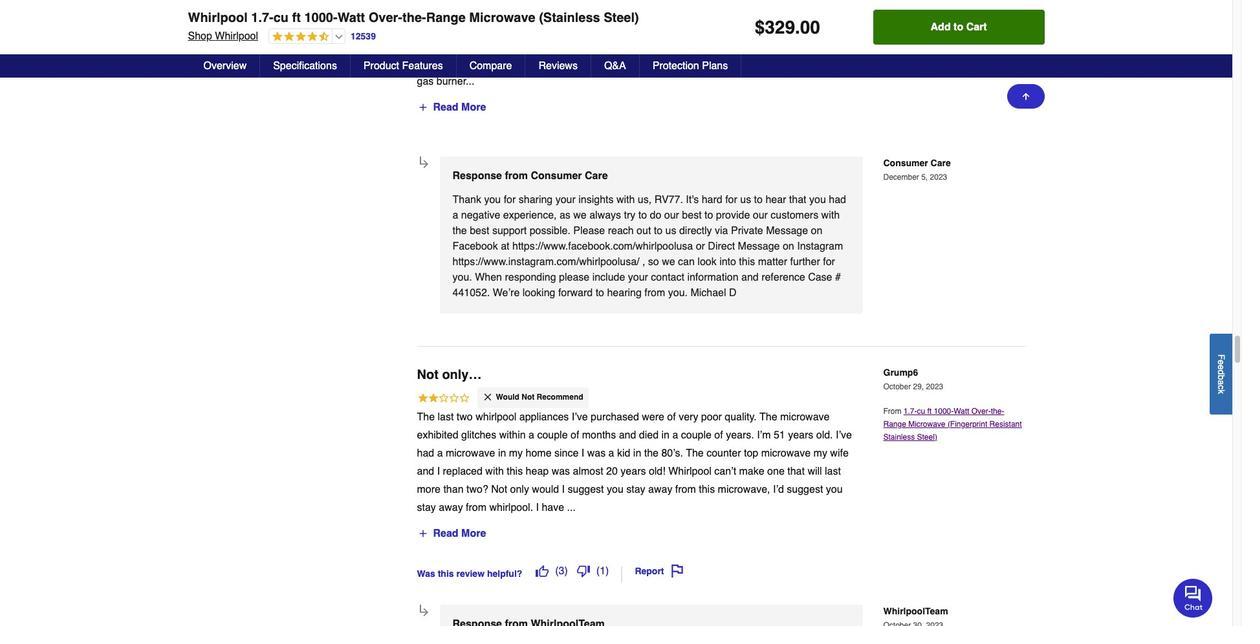 Task type: locate. For each thing, give the bounding box(es) containing it.
message down private
[[738, 240, 780, 252]]

0 vertical spatial 1.7-
[[251, 10, 273, 25]]

( for 1
[[596, 565, 600, 577]]

for up provide
[[725, 194, 737, 206]]

0 vertical spatial best
[[682, 209, 702, 221]]

range
[[426, 10, 466, 25], [883, 420, 906, 429]]

only
[[510, 484, 529, 495]]

look
[[698, 256, 717, 268]]

watt inside 1.7-cu ft 1000-watt over-the- range microwave (fingerprint resistant stainless steel)
[[954, 407, 969, 416]]

1 vertical spatial years
[[621, 466, 646, 477]]

1 more from the top
[[461, 101, 486, 113]]

replaced
[[443, 466, 483, 477]]

1 read from the top
[[433, 101, 458, 113]]

read more button
[[417, 97, 487, 118], [417, 523, 487, 544]]

0 vertical spatial consumer
[[883, 158, 928, 168]]

0 vertical spatial years
[[788, 429, 813, 441]]

1 read more from the top
[[433, 101, 486, 113]]

overview
[[203, 60, 247, 72]]

1 horizontal spatial away
[[648, 484, 672, 495]]

died
[[639, 429, 659, 441]]

couple down appliances
[[537, 429, 568, 441]]

whirlpool up shop whirlpool
[[188, 10, 248, 25]]

close image
[[482, 392, 493, 402]]

thank you for sharing your insights with us, rv77. it's hard for us to hear that you had a negative experience, as we always try to do our best to provide our customers with the best support possible. please reach out to us directly via private message on facebook at https://www.facebook.com/whirlpoolusa or direct message on instagram https://www.instagram.com/whirlpoolusa/ , so we can look into this matter further for you. when responding please include your contact information and reference case # 441052. we're looking forward to hearing from you.  michael d
[[453, 194, 846, 299]]

counter
[[707, 448, 741, 459]]

1 vertical spatial away
[[439, 502, 463, 514]]

0 horizontal spatial your
[[556, 194, 576, 206]]

2 horizontal spatial and
[[741, 272, 759, 283]]

in right "died" in the bottom right of the page
[[662, 429, 670, 441]]

not inside the last two whirlpool appliances i've purchased were of very poor quality. the microwave exhibited glitches within a couple of months and died in a couple of years. i'm 51 years old. i've had a microwave in my home since i was a kid in the 80's. the counter top microwave my wife and i replaced with this heap was almost 20 years old! whirlpool can't make one that will last more than two? not only would i suggest you stay away from this microwave, i'd suggest you stay away from whirlpool. i have ...
[[491, 484, 507, 495]]

) for ( 1 )
[[606, 565, 609, 577]]

1 ( from the left
[[555, 565, 559, 577]]

to inside button
[[954, 21, 963, 33]]

1 horizontal spatial and
[[619, 429, 636, 441]]

the inside the last two whirlpool appliances i've purchased were of very poor quality. the microwave exhibited glitches within a couple of months and died in a couple of years. i'm 51 years old. i've had a microwave in my home since i was a kid in the 80's. the counter top microwave my wife and i replaced with this heap was almost 20 years old! whirlpool can't make one that will last more than two? not only would i suggest you stay away from this microwave, i'd suggest you stay away from whirlpool. i have ...
[[644, 448, 659, 459]]

f
[[1216, 354, 1227, 360]]

over- up 12539
[[369, 10, 402, 25]]

1.7-cu ft 1000-watt over-the- range microwave (fingerprint resistant stainless steel)
[[883, 407, 1022, 442]]

the down "died" in the bottom right of the page
[[644, 448, 659, 459]]

best down "it's"
[[682, 209, 702, 221]]

steel) up q&a button
[[604, 10, 639, 25]]

a down thank
[[453, 209, 458, 221]]

compare
[[469, 60, 512, 72]]

was this review helpful?
[[417, 569, 522, 579]]

i've up months
[[572, 411, 588, 423]]

1 horizontal spatial ft
[[927, 407, 932, 416]]

so
[[648, 256, 659, 268]]

cu up the 4.5 stars image
[[273, 10, 289, 25]]

cu down 29,
[[917, 407, 925, 416]]

2 horizontal spatial not
[[522, 392, 535, 402]]

add
[[931, 21, 951, 33]]

read more down compare
[[433, 101, 486, 113]]

matter
[[758, 256, 787, 268]]

that
[[789, 194, 806, 206], [788, 466, 805, 477]]

51
[[774, 429, 785, 441]]

over- up the (fingerprint at bottom right
[[972, 407, 991, 416]]

1 vertical spatial the
[[644, 448, 659, 459]]

the- up features
[[402, 10, 426, 25]]

1 vertical spatial the-
[[991, 407, 1004, 416]]

microwave
[[469, 10, 535, 25], [908, 420, 946, 429]]

0 horizontal spatial 1000-
[[304, 10, 338, 25]]

that left 'will'
[[788, 466, 805, 477]]

1 vertical spatial microwave
[[908, 420, 946, 429]]

couple
[[537, 429, 568, 441], [681, 429, 712, 441]]

consumer up the december
[[883, 158, 928, 168]]

i
[[582, 448, 584, 459], [437, 466, 440, 477], [562, 484, 565, 495], [536, 502, 539, 514]]

ft down grump6 october 29, 2023
[[927, 407, 932, 416]]

1 vertical spatial 2023
[[926, 382, 943, 392]]

care
[[931, 158, 951, 168], [585, 170, 608, 182]]

whirlpool
[[476, 411, 517, 423]]

more down compare
[[461, 101, 486, 113]]

of up the counter
[[714, 429, 723, 441]]

not right 'would' in the bottom left of the page
[[522, 392, 535, 402]]

from down two?
[[466, 502, 487, 514]]

resistant
[[990, 420, 1022, 429]]

2 ( from the left
[[596, 565, 600, 577]]

watt up the (fingerprint at bottom right
[[954, 407, 969, 416]]

best
[[682, 209, 702, 221], [470, 225, 489, 237]]

1 horizontal spatial your
[[628, 272, 648, 283]]

since
[[554, 448, 579, 459]]

0 vertical spatial stay
[[626, 484, 645, 495]]

i up more
[[437, 466, 440, 477]]

.
[[795, 17, 800, 38]]

1 vertical spatial ft
[[927, 407, 932, 416]]

e up the b
[[1216, 365, 1227, 370]]

1 horizontal spatial our
[[753, 209, 768, 221]]

in down within
[[498, 448, 506, 459]]

stay
[[626, 484, 645, 495], [417, 502, 436, 514]]

this right into
[[739, 256, 755, 268]]

directly
[[679, 225, 712, 237]]

whirlpool up overview "button"
[[215, 30, 258, 42]]

more for 2nd read more button from the top of the page
[[461, 528, 486, 539]]

,
[[642, 256, 645, 268]]

1 suggest from the left
[[568, 484, 604, 495]]

read down than
[[433, 528, 458, 539]]

overview button
[[191, 54, 260, 78]]

cu
[[273, 10, 289, 25], [917, 407, 925, 416]]

the- inside 1.7-cu ft 1000-watt over-the- range microwave (fingerprint resistant stainless steel)
[[991, 407, 1004, 416]]

plus image
[[418, 102, 428, 112], [418, 528, 428, 539]]

0 horizontal spatial watt
[[337, 10, 365, 25]]

1 horizontal spatial of
[[667, 411, 676, 423]]

)
[[564, 565, 568, 577], [606, 565, 609, 577]]

read for plus icon associated with 2nd read more button from the top of the page
[[433, 528, 458, 539]]

read more button down features
[[417, 97, 487, 118]]

the- up resistant
[[991, 407, 1004, 416]]

2 our from the left
[[753, 209, 768, 221]]

you down the 20
[[607, 484, 624, 495]]

1 vertical spatial best
[[470, 225, 489, 237]]

0 horizontal spatial microwave
[[469, 10, 535, 25]]

not up the 2 stars "image"
[[417, 367, 439, 382]]

i've
[[572, 411, 588, 423], [836, 429, 852, 441]]

our up private
[[753, 209, 768, 221]]

0 vertical spatial read more
[[433, 101, 486, 113]]

1000- up the 4.5 stars image
[[304, 10, 338, 25]]

away down old!
[[648, 484, 672, 495]]

we right as
[[573, 209, 587, 221]]

us left directly
[[665, 225, 676, 237]]

with up instagram
[[821, 209, 840, 221]]

1 horizontal spatial care
[[931, 158, 951, 168]]

i've up "wife"
[[836, 429, 852, 441]]

1 horizontal spatial over-
[[972, 407, 991, 416]]

shop whirlpool
[[188, 30, 258, 42]]

1 vertical spatial read
[[433, 528, 458, 539]]

1 horizontal spatial suggest
[[787, 484, 823, 495]]

0 horizontal spatial of
[[571, 429, 579, 441]]

0 vertical spatial ft
[[292, 10, 301, 25]]

this
[[739, 256, 755, 268], [507, 466, 523, 477], [699, 484, 715, 495], [438, 569, 454, 579]]

appliances
[[519, 411, 569, 423]]

i right 'since' at left bottom
[[582, 448, 584, 459]]

1000- inside 1.7-cu ft 1000-watt over-the- range microwave (fingerprint resistant stainless steel)
[[934, 407, 954, 416]]

exhibited
[[417, 429, 458, 441]]

of left very
[[667, 411, 676, 423]]

your up as
[[556, 194, 576, 206]]

product features
[[364, 60, 443, 72]]

the
[[453, 225, 467, 237], [644, 448, 659, 459]]

2 plus image from the top
[[418, 528, 428, 539]]

0 vertical spatial we
[[573, 209, 587, 221]]

1 horizontal spatial couple
[[681, 429, 712, 441]]

with up two?
[[485, 466, 504, 477]]

on up instagram
[[811, 225, 823, 237]]

glitches
[[461, 429, 496, 441]]

0 horizontal spatial you.
[[453, 272, 472, 283]]

1 vertical spatial your
[[628, 272, 648, 283]]

will
[[808, 466, 822, 477]]

of up 'since' at left bottom
[[571, 429, 579, 441]]

steel) inside 1.7-cu ft 1000-watt over-the- range microwave (fingerprint resistant stainless steel)
[[917, 433, 937, 442]]

hard
[[702, 194, 722, 206]]

experience,
[[503, 209, 557, 221]]

flag image
[[671, 565, 684, 578]]

arrow right image
[[418, 158, 430, 170]]

e
[[1216, 360, 1227, 365], [1216, 365, 1227, 370]]

1 horizontal spatial )
[[606, 565, 609, 577]]

1 my from the left
[[509, 448, 523, 459]]

the-
[[402, 10, 426, 25], [991, 407, 1004, 416]]

reference
[[762, 272, 805, 283]]

2023 right 29,
[[926, 382, 943, 392]]

as
[[560, 209, 571, 221]]

0 vertical spatial i've
[[572, 411, 588, 423]]

stay down "kid"
[[626, 484, 645, 495]]

to right try
[[638, 209, 647, 221]]

that inside the last two whirlpool appliances i've purchased were of very poor quality. the microwave exhibited glitches within a couple of months and died in a couple of years. i'm 51 years old. i've had a microwave in my home since i was a kid in the 80's. the counter top microwave my wife and i replaced with this heap was almost 20 years old! whirlpool can't make one that will last more than two? not only would i suggest you stay away from this microwave, i'd suggest you stay away from whirlpool. i have ...
[[788, 466, 805, 477]]

1 vertical spatial read more button
[[417, 523, 487, 544]]

1 vertical spatial more
[[461, 528, 486, 539]]

sharing
[[519, 194, 553, 206]]

2 horizontal spatial with
[[821, 209, 840, 221]]

1 vertical spatial over-
[[972, 407, 991, 416]]

specifications
[[273, 60, 337, 72]]

12539
[[351, 31, 376, 41]]

read more button up was this review helpful?
[[417, 523, 487, 544]]

1 vertical spatial and
[[619, 429, 636, 441]]

old!
[[649, 466, 666, 477]]

1.7-cu ft 1000-watt over-the- range microwave (fingerprint resistant stainless steel) link
[[883, 407, 1022, 442]]

that up customers
[[789, 194, 806, 206]]

1 vertical spatial stay
[[417, 502, 436, 514]]

the up exhibited
[[417, 411, 435, 423]]

compare button
[[457, 54, 526, 78]]

in right "kid"
[[633, 448, 641, 459]]

e up d
[[1216, 360, 1227, 365]]

2 e from the top
[[1216, 365, 1227, 370]]

and down matter
[[741, 272, 759, 283]]

my down within
[[509, 448, 523, 459]]

a inside the thank you for sharing your insights with us, rv77. it's hard for us to hear that you had a negative experience, as we always try to do our best to provide our customers with the best support possible. please reach out to us directly via private message on facebook at https://www.facebook.com/whirlpoolusa or direct message on instagram https://www.instagram.com/whirlpoolusa/ , so we can look into this matter further for you. when responding please include your contact information and reference case # 441052. we're looking forward to hearing from you.  michael d
[[453, 209, 458, 221]]

consumer up sharing
[[531, 170, 582, 182]]

1000- up the (fingerprint at bottom right
[[934, 407, 954, 416]]

2 read more button from the top
[[417, 523, 487, 544]]

1 vertical spatial watt
[[954, 407, 969, 416]]

2 stars image
[[417, 392, 470, 406]]

0 vertical spatial us
[[740, 194, 751, 206]]

d
[[729, 287, 737, 299]]

2023 inside the 'consumer care december 5, 2023'
[[930, 173, 947, 182]]

2 read from the top
[[433, 528, 458, 539]]

over- inside 1.7-cu ft 1000-watt over-the- range microwave (fingerprint resistant stainless steel)
[[972, 407, 991, 416]]

one
[[767, 466, 785, 477]]

0 vertical spatial 1000-
[[304, 10, 338, 25]]

1 horizontal spatial in
[[633, 448, 641, 459]]

a up 80's.
[[672, 429, 678, 441]]

0 vertical spatial was
[[587, 448, 606, 459]]

1 ) from the left
[[564, 565, 568, 577]]

1 horizontal spatial 1.7-
[[904, 407, 917, 416]]

and up "kid"
[[619, 429, 636, 441]]

1.7- down 29,
[[904, 407, 917, 416]]

1 vertical spatial with
[[821, 209, 840, 221]]

would
[[496, 392, 519, 402]]

ft
[[292, 10, 301, 25], [927, 407, 932, 416]]

1 couple from the left
[[537, 429, 568, 441]]

microwave down 51
[[761, 448, 811, 459]]

possible.
[[530, 225, 571, 237]]

the right 80's.
[[686, 448, 704, 459]]

0 vertical spatial cu
[[273, 10, 289, 25]]

0 horizontal spatial i've
[[572, 411, 588, 423]]

stay down more
[[417, 502, 436, 514]]

from
[[505, 170, 528, 182], [645, 287, 665, 299], [675, 484, 696, 495], [466, 502, 487, 514]]

0 vertical spatial and
[[741, 272, 759, 283]]

had down exhibited
[[417, 448, 434, 459]]

2023 right 5,
[[930, 173, 947, 182]]

plus image up "was"
[[418, 528, 428, 539]]

us,
[[638, 194, 652, 206]]

suggest
[[568, 484, 604, 495], [787, 484, 823, 495]]

not left only
[[491, 484, 507, 495]]

2 read more from the top
[[433, 528, 486, 539]]

can't
[[714, 466, 736, 477]]

the inside the thank you for sharing your insights with us, rv77. it's hard for us to hear that you had a negative experience, as we always try to do our best to provide our customers with the best support possible. please reach out to us directly via private message on facebook at https://www.facebook.com/whirlpoolusa or direct message on instagram https://www.instagram.com/whirlpoolusa/ , so we can look into this matter further for you. when responding please include your contact information and reference case # 441052. we're looking forward to hearing from you.  michael d
[[453, 225, 467, 237]]

1 horizontal spatial not
[[491, 484, 507, 495]]

within
[[499, 429, 526, 441]]

had up instagram
[[829, 194, 846, 206]]

the
[[417, 411, 435, 423], [760, 411, 777, 423], [686, 448, 704, 459]]

2 more from the top
[[461, 528, 486, 539]]

we
[[573, 209, 587, 221], [662, 256, 675, 268]]

1 horizontal spatial cu
[[917, 407, 925, 416]]

1 vertical spatial range
[[883, 420, 906, 429]]

over-
[[369, 10, 402, 25], [972, 407, 991, 416]]

please
[[559, 272, 590, 283]]

0 horizontal spatial the
[[453, 225, 467, 237]]

my
[[509, 448, 523, 459], [814, 448, 827, 459]]

the up the "i'm"
[[760, 411, 777, 423]]

1 vertical spatial care
[[585, 170, 608, 182]]

) right thumb down icon
[[606, 565, 609, 577]]

plus image down features
[[418, 102, 428, 112]]

1 vertical spatial had
[[417, 448, 434, 459]]

arrow up image
[[1021, 91, 1031, 102]]

2 vertical spatial and
[[417, 466, 434, 477]]

support
[[492, 225, 527, 237]]

microwave up old.
[[780, 411, 830, 423]]

2 vertical spatial whirlpool
[[668, 466, 712, 477]]

purchased
[[591, 411, 639, 423]]

and up more
[[417, 466, 434, 477]]

shop
[[188, 30, 212, 42]]

0 horizontal spatial stay
[[417, 502, 436, 514]]

2 vertical spatial with
[[485, 466, 504, 477]]

0 horizontal spatial 1.7-
[[251, 10, 273, 25]]

1 vertical spatial you.
[[668, 287, 688, 299]]

your down ,
[[628, 272, 648, 283]]

you. up 441052.
[[453, 272, 472, 283]]

0 horizontal spatial the-
[[402, 10, 426, 25]]

and inside the thank you for sharing your insights with us, rv77. it's hard for us to hear that you had a negative experience, as we always try to do our best to provide our customers with the best support possible. please reach out to us directly via private message on facebook at https://www.facebook.com/whirlpoolusa or direct message on instagram https://www.instagram.com/whirlpoolusa/ , so we can look into this matter further for you. when responding please include your contact information and reference case # 441052. we're looking forward to hearing from you.  michael d
[[741, 272, 759, 283]]

0 horizontal spatial ft
[[292, 10, 301, 25]]

0 vertical spatial that
[[789, 194, 806, 206]]

0 vertical spatial care
[[931, 158, 951, 168]]

( right thumb up image
[[555, 565, 559, 577]]

more for first read more button from the top
[[461, 101, 486, 113]]

1 horizontal spatial range
[[883, 420, 906, 429]]

1 horizontal spatial was
[[587, 448, 606, 459]]

years.
[[726, 429, 754, 441]]

watt
[[337, 10, 365, 25], [954, 407, 969, 416]]

1 horizontal spatial the
[[644, 448, 659, 459]]

suggest down 'will'
[[787, 484, 823, 495]]

1.7- inside 1.7-cu ft 1000-watt over-the- range microwave (fingerprint resistant stainless steel)
[[904, 407, 917, 416]]

q&a button
[[591, 54, 640, 78]]

0 horizontal spatial my
[[509, 448, 523, 459]]

0 vertical spatial with
[[617, 194, 635, 206]]

plus image for 2nd read more button from the top of the page
[[418, 528, 428, 539]]

best down the negative at the left of page
[[470, 225, 489, 237]]

0 horizontal spatial care
[[585, 170, 608, 182]]

had inside the thank you for sharing your insights with us, rv77. it's hard for us to hear that you had a negative experience, as we always try to do our best to provide our customers with the best support possible. please reach out to us directly via private message on facebook at https://www.facebook.com/whirlpoolusa or direct message on instagram https://www.instagram.com/whirlpoolusa/ , so we can look into this matter further for you. when responding please include your contact information and reference case # 441052. we're looking forward to hearing from you.  michael d
[[829, 194, 846, 206]]

a up k
[[1216, 380, 1227, 385]]

the up facebook
[[453, 225, 467, 237]]

we right so
[[662, 256, 675, 268]]

suggest down almost on the left bottom
[[568, 484, 604, 495]]

1.7- up the 4.5 stars image
[[251, 10, 273, 25]]

range up features
[[426, 10, 466, 25]]

your
[[556, 194, 576, 206], [628, 272, 648, 283]]

1 horizontal spatial consumer
[[883, 158, 928, 168]]

0 horizontal spatial not
[[417, 367, 439, 382]]

1 vertical spatial read more
[[433, 528, 486, 539]]

with up try
[[617, 194, 635, 206]]

cu inside 1.7-cu ft 1000-watt over-the- range microwave (fingerprint resistant stainless steel)
[[917, 407, 925, 416]]

more up review
[[461, 528, 486, 539]]

1 plus image from the top
[[418, 102, 428, 112]]

with inside the last two whirlpool appliances i've purchased were of very poor quality. the microwave exhibited glitches within a couple of months and died in a couple of years. i'm 51 years old. i've had a microwave in my home since i was a kid in the 80's. the counter top microwave my wife and i replaced with this heap was almost 20 years old! whirlpool can't make one that will last more than two? not only would i suggest you stay away from this microwave, i'd suggest you stay away from whirlpool. i have ...
[[485, 466, 504, 477]]

read for plus icon related to first read more button from the top
[[433, 101, 458, 113]]

my down old.
[[814, 448, 827, 459]]

read
[[433, 101, 458, 113], [433, 528, 458, 539]]

1 horizontal spatial my
[[814, 448, 827, 459]]

2 ) from the left
[[606, 565, 609, 577]]

0 vertical spatial on
[[811, 225, 823, 237]]

ft inside 1.7-cu ft 1000-watt over-the- range microwave (fingerprint resistant stainless steel)
[[927, 407, 932, 416]]

d
[[1216, 370, 1227, 375]]

1 vertical spatial 1000-
[[934, 407, 954, 416]]

0 horizontal spatial with
[[485, 466, 504, 477]]

whirlpool 1.7-cu ft 1000-watt over-the-range microwave (stainless steel)
[[188, 10, 639, 25]]

not only…
[[417, 367, 482, 382]]

f e e d b a c k
[[1216, 354, 1227, 394]]

1 horizontal spatial on
[[811, 225, 823, 237]]



Task type: vqa. For each thing, say whether or not it's contained in the screenshot.
looking
yes



Task type: describe. For each thing, give the bounding box(es) containing it.
thumb up image
[[536, 565, 549, 578]]

1 horizontal spatial you.
[[668, 287, 688, 299]]

include
[[592, 272, 625, 283]]

from up sharing
[[505, 170, 528, 182]]

hear
[[766, 194, 786, 206]]

add to cart
[[931, 21, 987, 33]]

0 horizontal spatial years
[[621, 466, 646, 477]]

range inside 1.7-cu ft 1000-watt over-the- range microwave (fingerprint resistant stainless steel)
[[883, 420, 906, 429]]

out
[[637, 225, 651, 237]]

5,
[[921, 173, 928, 182]]

product
[[364, 60, 399, 72]]

consumer inside the 'consumer care december 5, 2023'
[[883, 158, 928, 168]]

always
[[590, 209, 621, 221]]

from
[[883, 407, 904, 416]]

3
[[559, 565, 564, 577]]

grump6
[[883, 367, 918, 378]]

2023 inside grump6 october 29, 2023
[[926, 382, 943, 392]]

can
[[678, 256, 695, 268]]

plus image for first read more button from the top
[[418, 102, 428, 112]]

0 horizontal spatial away
[[439, 502, 463, 514]]

arrow right image
[[418, 606, 430, 619]]

helpful?
[[487, 569, 522, 579]]

than
[[443, 484, 464, 495]]

) for ( 3 )
[[564, 565, 568, 577]]

1 horizontal spatial with
[[617, 194, 635, 206]]

0 vertical spatial whirlpool
[[188, 10, 248, 25]]

chat invite button image
[[1174, 578, 1213, 618]]

1 horizontal spatial last
[[825, 466, 841, 477]]

0 vertical spatial away
[[648, 484, 672, 495]]

thumb down image
[[577, 565, 590, 578]]

1 vertical spatial i've
[[836, 429, 852, 441]]

do
[[650, 209, 661, 221]]

direct
[[708, 240, 735, 252]]

specifications button
[[260, 54, 351, 78]]

0 horizontal spatial over-
[[369, 10, 402, 25]]

to left hear
[[754, 194, 763, 206]]

months
[[582, 429, 616, 441]]

to right out
[[654, 225, 663, 237]]

a left "kid"
[[609, 448, 614, 459]]

quality.
[[725, 411, 757, 423]]

was
[[417, 569, 435, 579]]

product features button
[[351, 54, 457, 78]]

stainless
[[883, 433, 915, 442]]

0 horizontal spatial best
[[470, 225, 489, 237]]

december
[[883, 173, 919, 182]]

0 horizontal spatial for
[[504, 194, 516, 206]]

report
[[635, 566, 664, 576]]

1 horizontal spatial the
[[686, 448, 704, 459]]

1 horizontal spatial stay
[[626, 484, 645, 495]]

f e e d b a c k button
[[1210, 334, 1233, 414]]

this down can't
[[699, 484, 715, 495]]

https://www.instagram.com/whirlpoolusa/
[[453, 256, 640, 268]]

protection plans button
[[640, 54, 742, 78]]

1 e from the top
[[1216, 360, 1227, 365]]

2 horizontal spatial of
[[714, 429, 723, 441]]

29,
[[913, 382, 924, 392]]

microwave up replaced
[[446, 448, 495, 459]]

to down hard
[[705, 209, 713, 221]]

plans
[[702, 60, 728, 72]]

consumer care december 5, 2023
[[883, 158, 951, 182]]

private
[[731, 225, 763, 237]]

top
[[744, 448, 758, 459]]

a right within
[[529, 429, 534, 441]]

0 vertical spatial message
[[766, 225, 808, 237]]

at
[[501, 240, 510, 252]]

20
[[606, 466, 618, 477]]

1 vertical spatial whirlpool
[[215, 30, 258, 42]]

hearing
[[607, 287, 642, 299]]

0 vertical spatial range
[[426, 10, 466, 25]]

this right "was"
[[438, 569, 454, 579]]

home
[[526, 448, 552, 459]]

00
[[800, 17, 820, 38]]

0 horizontal spatial was
[[552, 466, 570, 477]]

try
[[624, 209, 636, 221]]

0 horizontal spatial us
[[665, 225, 676, 237]]

would not recommend
[[496, 392, 583, 402]]

0 vertical spatial not
[[417, 367, 439, 382]]

i left have
[[536, 502, 539, 514]]

or
[[696, 240, 705, 252]]

heap
[[526, 466, 549, 477]]

that inside the thank you for sharing your insights with us, rv77. it's hard for us to hear that you had a negative experience, as we always try to do our best to provide our customers with the best support possible. please reach out to us directly via private message on facebook at https://www.facebook.com/whirlpoolusa or direct message on instagram https://www.instagram.com/whirlpoolusa/ , so we can look into this matter further for you. when responding please include your contact information and reference case # 441052. we're looking forward to hearing from you.  michael d
[[789, 194, 806, 206]]

we're
[[493, 287, 520, 299]]

read more for 2nd read more button from the top of the page
[[433, 528, 486, 539]]

protection
[[653, 60, 699, 72]]

1 vertical spatial message
[[738, 240, 780, 252]]

2 horizontal spatial for
[[823, 256, 835, 268]]

from down 80's.
[[675, 484, 696, 495]]

1 read more button from the top
[[417, 97, 487, 118]]

you up customers
[[809, 194, 826, 206]]

b
[[1216, 375, 1227, 380]]

when
[[475, 272, 502, 283]]

0 horizontal spatial and
[[417, 466, 434, 477]]

1 horizontal spatial for
[[725, 194, 737, 206]]

441052.
[[453, 287, 490, 299]]

1 our from the left
[[664, 209, 679, 221]]

0 horizontal spatial cu
[[273, 10, 289, 25]]

a inside button
[[1216, 380, 1227, 385]]

responding
[[505, 272, 556, 283]]

1 vertical spatial not
[[522, 392, 535, 402]]

0 horizontal spatial steel)
[[604, 10, 639, 25]]

1 vertical spatial on
[[783, 240, 794, 252]]

wife
[[830, 448, 849, 459]]

thank
[[453, 194, 481, 206]]

2 horizontal spatial in
[[662, 429, 670, 441]]

2 couple from the left
[[681, 429, 712, 441]]

this up only
[[507, 466, 523, 477]]

microwave inside 1.7-cu ft 1000-watt over-the- range microwave (fingerprint resistant stainless steel)
[[908, 420, 946, 429]]

grump6 october 29, 2023
[[883, 367, 943, 392]]

c
[[1216, 385, 1227, 389]]

...
[[567, 502, 576, 514]]

a down exhibited
[[437, 448, 443, 459]]

reach
[[608, 225, 634, 237]]

0 vertical spatial watt
[[337, 10, 365, 25]]

october
[[883, 382, 911, 392]]

very
[[679, 411, 698, 423]]

1 vertical spatial consumer
[[531, 170, 582, 182]]

4.5 stars image
[[269, 31, 329, 43]]

have
[[542, 502, 564, 514]]

2 my from the left
[[814, 448, 827, 459]]

1 horizontal spatial years
[[788, 429, 813, 441]]

0 vertical spatial you.
[[453, 272, 472, 283]]

read more for first read more button from the top
[[433, 101, 486, 113]]

features
[[402, 60, 443, 72]]

more
[[417, 484, 441, 495]]

insights
[[579, 194, 614, 206]]

https://www.facebook.com/whirlpoolusa
[[512, 240, 693, 252]]

from inside the thank you for sharing your insights with us, rv77. it's hard for us to hear that you had a negative experience, as we always try to do our best to provide our customers with the best support possible. please reach out to us directly via private message on facebook at https://www.facebook.com/whirlpoolusa or direct message on instagram https://www.instagram.com/whirlpoolusa/ , so we can look into this matter further for you. when responding please include your contact information and reference case # 441052. we're looking forward to hearing from you.  michael d
[[645, 287, 665, 299]]

2 suggest from the left
[[787, 484, 823, 495]]

329
[[765, 17, 795, 38]]

care inside the 'consumer care december 5, 2023'
[[931, 158, 951, 168]]

cart
[[966, 21, 987, 33]]

i'm
[[757, 429, 771, 441]]

0 vertical spatial your
[[556, 194, 576, 206]]

provide
[[716, 209, 750, 221]]

review
[[456, 569, 485, 579]]

case
[[808, 272, 832, 283]]

you up the negative at the left of page
[[484, 194, 501, 206]]

( for 3
[[555, 565, 559, 577]]

this inside the thank you for sharing your insights with us, rv77. it's hard for us to hear that you had a negative experience, as we always try to do our best to provide our customers with the best support possible. please reach out to us directly via private message on facebook at https://www.facebook.com/whirlpoolusa or direct message on instagram https://www.instagram.com/whirlpoolusa/ , so we can look into this matter further for you. when responding please include your contact information and reference case # 441052. we're looking forward to hearing from you.  michael d
[[739, 256, 755, 268]]

only…
[[442, 367, 482, 382]]

( 1 )
[[596, 565, 609, 577]]

0 horizontal spatial in
[[498, 448, 506, 459]]

you down "wife"
[[826, 484, 843, 495]]

protection plans
[[653, 60, 728, 72]]

2 horizontal spatial the
[[760, 411, 777, 423]]

i'd
[[773, 484, 784, 495]]

were
[[642, 411, 664, 423]]

0 vertical spatial the-
[[402, 10, 426, 25]]

almost
[[573, 466, 603, 477]]

1 horizontal spatial best
[[682, 209, 702, 221]]

0 horizontal spatial the
[[417, 411, 435, 423]]

forward
[[558, 287, 593, 299]]

whirlpool inside the last two whirlpool appliances i've purchased were of very poor quality. the microwave exhibited glitches within a couple of months and died in a couple of years. i'm 51 years old. i've had a microwave in my home since i was a kid in the 80's. the counter top microwave my wife and i replaced with this heap was almost 20 years old! whirlpool can't make one that will last more than two? not only would i suggest you stay away from this microwave, i'd suggest you stay away from whirlpool. i have ...
[[668, 466, 712, 477]]

i right would
[[562, 484, 565, 495]]

poor
[[701, 411, 722, 423]]

0 vertical spatial last
[[438, 411, 454, 423]]

had inside the last two whirlpool appliances i've purchased were of very poor quality. the microwave exhibited glitches within a couple of months and died in a couple of years. i'm 51 years old. i've had a microwave in my home since i was a kid in the 80's. the counter top microwave my wife and i replaced with this heap was almost 20 years old! whirlpool can't make one that will last more than two? not only would i suggest you stay away from this microwave, i'd suggest you stay away from whirlpool. i have ...
[[417, 448, 434, 459]]

(stainless
[[539, 10, 600, 25]]

contact
[[651, 272, 684, 283]]

1 vertical spatial we
[[662, 256, 675, 268]]

to down include
[[596, 287, 604, 299]]



